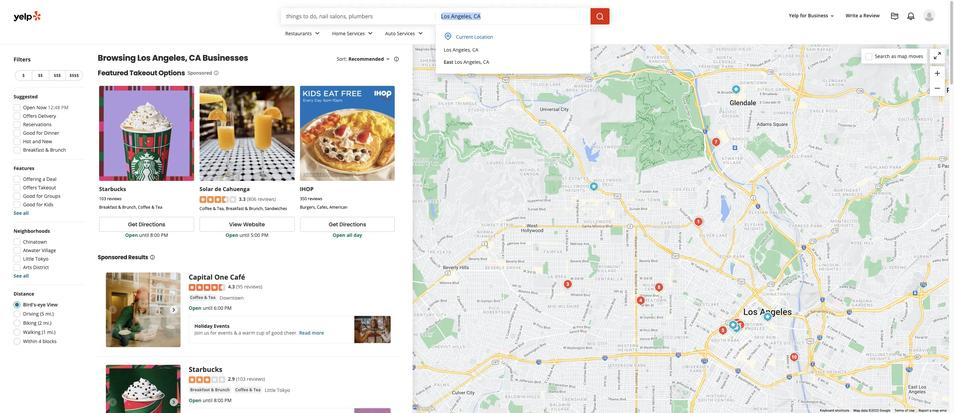 Task type: vqa. For each thing, say whether or not it's contained in the screenshot.
the Airports within the 'Search' dialog
no



Task type: locate. For each thing, give the bounding box(es) containing it.
all for atwater village
[[23, 273, 29, 279]]

mi.) for biking (2 mi.)
[[43, 320, 51, 326]]

2.9 star rating image
[[189, 376, 225, 383]]

see all button down good for kids
[[14, 210, 29, 216]]

1 horizontal spatial open until 8:00 pm
[[189, 397, 232, 404]]

2 offers from the top
[[23, 184, 37, 191]]

1 horizontal spatial starbucks
[[189, 365, 222, 374]]

next image
[[170, 306, 178, 314]]

1 vertical spatial map
[[933, 409, 939, 413]]

little tokyo up the arts district
[[23, 256, 48, 262]]

2 vertical spatial all
[[23, 273, 29, 279]]

map
[[854, 409, 860, 413]]

write a review link
[[843, 10, 883, 22]]

get for starbucks
[[128, 221, 137, 228]]

1 vertical spatial breakfast & brunch
[[190, 387, 230, 393]]

2 horizontal spatial ca
[[483, 59, 489, 65]]

(2
[[38, 320, 42, 326]]

group containing features
[[12, 165, 84, 217]]

offers down 'offering'
[[23, 184, 37, 191]]

website
[[243, 221, 265, 228]]

atwater village
[[23, 247, 56, 254]]

downtown
[[220, 295, 244, 301]]

2 vertical spatial tea
[[254, 387, 261, 393]]

0 horizontal spatial coffee & tea button
[[189, 294, 217, 301]]

0 vertical spatial 16 info v2 image
[[214, 70, 219, 76]]

sponsored right options
[[188, 70, 212, 76]]

tea,
[[217, 206, 225, 212]]

restaurants link
[[280, 24, 327, 44]]

angeles, down the los angeles, ca
[[464, 59, 482, 65]]

zoom out image
[[934, 84, 942, 92]]

all down good for kids
[[23, 210, 29, 216]]

24 chevron down v2 image inside the home services link
[[366, 29, 375, 37]]

for right yelp
[[800, 12, 807, 19]]

16 info v2 image
[[214, 70, 219, 76], [150, 255, 155, 260]]

2 reviews from the left
[[308, 196, 322, 202]]

tea for the leftmost coffee & tea button
[[208, 295, 216, 300]]

starbucks for starbucks
[[189, 365, 222, 374]]

1 horizontal spatial 16 info v2 image
[[214, 70, 219, 76]]

for for business
[[800, 12, 807, 19]]

until up results
[[139, 232, 149, 238]]

angeles, up the east los angeles, ca
[[453, 47, 471, 53]]

0 horizontal spatial little
[[23, 256, 34, 262]]

1 directions from the left
[[139, 221, 165, 228]]

2 get from the left
[[329, 221, 338, 228]]

4.3
[[228, 284, 235, 290]]

next image
[[170, 398, 178, 407]]

16 info v2 image down the businesses
[[214, 70, 219, 76]]

offering a deal
[[23, 176, 56, 182]]

0 vertical spatial of
[[266, 330, 270, 336]]

mi.) for walking (1 mi.)
[[47, 329, 55, 335]]

get directions up open all day on the bottom left
[[329, 221, 366, 228]]

previous image
[[109, 306, 117, 314], [109, 398, 117, 407]]

suggested
[[14, 93, 38, 100]]

breakfast down 2.9 star rating 'image'
[[190, 387, 210, 393]]

0 vertical spatial sponsored
[[188, 70, 212, 76]]

for down good for groups
[[36, 201, 43, 208]]

los
[[444, 47, 452, 53], [137, 52, 151, 63], [455, 59, 462, 65]]

0 vertical spatial breakfast & brunch
[[23, 147, 66, 153]]

see all down good for kids
[[14, 210, 29, 216]]

1 vertical spatial of
[[905, 409, 908, 413]]

ca
[[473, 47, 479, 53], [189, 52, 201, 63], [483, 59, 489, 65]]

2 vertical spatial reviews)
[[247, 376, 265, 382]]

ca down current location
[[473, 47, 479, 53]]

eye
[[38, 302, 46, 308]]

mi.) right "(5"
[[45, 311, 54, 317]]

1 horizontal spatial tea
[[208, 295, 216, 300]]

&
[[45, 147, 49, 153], [118, 204, 121, 210], [151, 204, 154, 210], [213, 206, 216, 212], [245, 206, 248, 212], [204, 295, 207, 300], [234, 330, 237, 336], [211, 387, 214, 393], [249, 387, 252, 393]]

  text field
[[441, 13, 585, 20]]

brunch, for starbucks
[[122, 204, 137, 210]]

breakfast & brunch down new
[[23, 147, 66, 153]]

brunch down 2.9
[[215, 387, 230, 393]]

reviews) right (103
[[247, 376, 265, 382]]

$$ button
[[32, 70, 49, 81]]

offers delivery
[[23, 113, 56, 119]]

coffee & tea button down 4.3 star rating image
[[189, 294, 217, 301]]

24 chevron down v2 image right more
[[449, 29, 457, 37]]

see up neighborhoods
[[14, 210, 22, 216]]

of left use on the right bottom of page
[[905, 409, 908, 413]]

open up results
[[125, 232, 138, 238]]

2 directions from the left
[[340, 221, 366, 228]]

little tokyo down 2.9 (103 reviews)
[[265, 387, 290, 393]]

coffee & tea link down 2.9 (103 reviews)
[[234, 387, 262, 393]]

& inside group
[[45, 147, 49, 153]]

all
[[23, 210, 29, 216], [347, 232, 352, 238], [23, 273, 29, 279]]

of right cup
[[266, 330, 270, 336]]

1 horizontal spatial 8:00
[[214, 397, 223, 404]]

tokyo inside group
[[35, 256, 48, 262]]

None search field
[[281, 8, 611, 24]]

group
[[930, 66, 945, 96], [12, 93, 84, 156], [12, 165, 84, 217], [12, 228, 84, 279]]

de
[[215, 185, 221, 193]]

4
[[39, 338, 41, 345]]

1 24 chevron down v2 image from the left
[[366, 29, 375, 37]]

until left 6:00
[[203, 305, 213, 311]]

1 horizontal spatial coffee & tea link
[[234, 387, 262, 393]]

mi.) right (1
[[47, 329, 55, 335]]

1 vertical spatial 16 info v2 image
[[150, 255, 155, 260]]

1 horizontal spatial reviews
[[308, 196, 322, 202]]

breakfast & brunch down 2.9 star rating 'image'
[[190, 387, 230, 393]]

takeout down deal
[[38, 184, 56, 191]]

1 horizontal spatial map
[[933, 409, 939, 413]]

2 services from the left
[[397, 30, 415, 37]]

0 horizontal spatial breakfast & brunch
[[23, 147, 66, 153]]

0 vertical spatial good
[[23, 130, 35, 136]]

view website link
[[200, 217, 295, 232]]

$
[[22, 73, 25, 78]]

terms of use link
[[895, 409, 915, 413]]

2 see all button from the top
[[14, 273, 29, 279]]

for up hot and new
[[36, 130, 43, 136]]

0 horizontal spatial starbucks link
[[99, 185, 126, 193]]

24 chevron down v2 image inside restaurants link
[[313, 29, 321, 37]]

services right home
[[347, 30, 365, 37]]

coffee
[[138, 204, 150, 210], [200, 206, 212, 212], [190, 295, 203, 300], [235, 387, 248, 393]]

sponsored for sponsored
[[188, 70, 212, 76]]

breakfast down 3.3
[[226, 206, 244, 212]]

reviews) right the (95
[[244, 284, 262, 290]]

angeles, up options
[[152, 52, 187, 63]]

slideshow element
[[106, 273, 181, 347], [106, 365, 181, 413]]

0 vertical spatial offers
[[23, 113, 37, 119]]

0 horizontal spatial services
[[347, 30, 365, 37]]

24 chevron down v2 image right auto services
[[416, 29, 425, 37]]

0 horizontal spatial 16 info v2 image
[[150, 255, 155, 260]]

los up east
[[444, 47, 452, 53]]

breakfast & brunch inside group
[[23, 147, 66, 153]]

starbucks up 2.9 star rating 'image'
[[189, 365, 222, 374]]

1 vertical spatial see all
[[14, 273, 29, 279]]

coffee & tea link down 4.3 star rating image
[[189, 294, 217, 301]]

24 chevron down v2 image left auto
[[366, 29, 375, 37]]

coffee & tea button down 2.9 (103 reviews)
[[234, 387, 262, 393]]

0 horizontal spatial get directions
[[128, 221, 165, 228]]

0 vertical spatial see all
[[14, 210, 29, 216]]

1 see all from the top
[[14, 210, 29, 216]]

coffee & tea down 2.9 (103 reviews)
[[235, 387, 261, 393]]

1 horizontal spatial ca
[[473, 47, 479, 53]]

day
[[354, 232, 362, 238]]

keyboard
[[820, 409, 834, 413]]

current
[[456, 34, 473, 40]]

more link
[[430, 24, 462, 44]]

0 horizontal spatial 24 chevron down v2 image
[[313, 29, 321, 37]]

get for ihop
[[329, 221, 338, 228]]

dinner
[[44, 130, 59, 136]]

events
[[218, 330, 233, 336]]

los right east
[[455, 59, 462, 65]]

1 see all button from the top
[[14, 210, 29, 216]]

los up featured takeout options
[[137, 52, 151, 63]]

breakfast inside group
[[23, 147, 44, 153]]

None field
[[286, 13, 430, 20], [441, 13, 585, 20], [441, 13, 585, 20]]

0 vertical spatial see all button
[[14, 210, 29, 216]]

0 vertical spatial see
[[14, 210, 22, 216]]

4.3 star rating image
[[189, 284, 225, 291]]

data
[[861, 409, 868, 413]]

starbucks inside the starbucks 103 reviews breakfast & brunch, coffee & tea
[[99, 185, 126, 193]]

1 get from the left
[[128, 221, 137, 228]]

1 horizontal spatial breakfast & brunch
[[190, 387, 230, 393]]

2 slideshow element from the top
[[106, 365, 181, 413]]

little down 2.9 (103 reviews)
[[265, 387, 276, 393]]

2 24 chevron down v2 image from the left
[[416, 29, 425, 37]]

starbucks link up 2.9 star rating 'image'
[[189, 365, 222, 374]]

0 horizontal spatial tea
[[156, 204, 162, 210]]

1 slideshow element from the top
[[106, 273, 181, 347]]

current location link
[[440, 30, 587, 44]]

little up arts
[[23, 256, 34, 262]]

2 horizontal spatial tea
[[254, 387, 261, 393]]

los for east los angeles, ca
[[455, 59, 462, 65]]

0 vertical spatial slideshow element
[[106, 273, 181, 347]]

reviews right 103
[[107, 196, 122, 202]]

1 reviews from the left
[[107, 196, 122, 202]]

services right auto
[[397, 30, 415, 37]]

angeles, for browsing los angeles, ca businesses
[[152, 52, 187, 63]]

all down arts
[[23, 273, 29, 279]]

5:00
[[251, 232, 260, 238]]

1 horizontal spatial 24 chevron down v2 image
[[416, 29, 425, 37]]

2 get directions from the left
[[329, 221, 366, 228]]

(103
[[236, 376, 246, 382]]

starbucks
[[99, 185, 126, 193], [189, 365, 222, 374]]

1 vertical spatial coffee & tea button
[[234, 387, 262, 393]]

1 see from the top
[[14, 210, 22, 216]]

1 vertical spatial takeout
[[38, 184, 56, 191]]

24 chevron down v2 image
[[313, 29, 321, 37], [416, 29, 425, 37]]

ca down location
[[483, 59, 489, 65]]

starbucks up 103
[[99, 185, 126, 193]]

republique image
[[561, 278, 575, 291]]

0 horizontal spatial coffee & tea link
[[189, 294, 217, 301]]

angeles, inside los angeles, ca link
[[453, 47, 471, 53]]

mi.) right (2
[[43, 320, 51, 326]]

starbucks for starbucks 103 reviews breakfast & brunch, coffee & tea
[[99, 185, 126, 193]]

24 marker v2 image
[[444, 32, 452, 41]]

get up open all day on the bottom left
[[329, 221, 338, 228]]

24 chevron down v2 image for auto services
[[416, 29, 425, 37]]

kids
[[44, 201, 53, 208]]

16 info v2 image right results
[[150, 255, 155, 260]]

takeout
[[130, 68, 157, 78], [38, 184, 56, 191]]

1 services from the left
[[347, 30, 365, 37]]

reviews) for starbucks
[[247, 376, 265, 382]]

get
[[128, 221, 137, 228], [329, 221, 338, 228]]

16 info v2 image
[[394, 56, 399, 62]]

1 vertical spatial sponsored
[[98, 254, 127, 262]]

offers up reservations in the left of the page
[[23, 113, 37, 119]]

0 vertical spatial little
[[23, 256, 34, 262]]

terms
[[895, 409, 904, 413]]

sort:
[[337, 56, 347, 62]]

brunch down new
[[50, 147, 66, 153]]

coffee inside the starbucks 103 reviews breakfast & brunch, coffee & tea
[[138, 204, 150, 210]]

1 vertical spatial slideshow element
[[106, 365, 181, 413]]

1 get directions from the left
[[128, 221, 165, 228]]

tea
[[156, 204, 162, 210], [208, 295, 216, 300], [254, 387, 261, 393]]

for inside button
[[800, 12, 807, 19]]

0 vertical spatial open until 8:00 pm
[[125, 232, 168, 238]]

0 vertical spatial takeout
[[130, 68, 157, 78]]

auto
[[385, 30, 396, 37]]

bottega louie image
[[734, 318, 747, 332]]

see all button down arts
[[14, 273, 29, 279]]

previous image for capital one café
[[109, 306, 117, 314]]

see all button
[[14, 210, 29, 216], [14, 273, 29, 279]]

all left day on the left bottom of page
[[347, 232, 352, 238]]

breakfast down the and
[[23, 147, 44, 153]]

get directions for ihop
[[329, 221, 366, 228]]

24 chevron down v2 image
[[366, 29, 375, 37], [449, 29, 457, 37]]

reviews) up sandwiches
[[258, 196, 276, 202]]

sponsored for sponsored results
[[98, 254, 127, 262]]

home services
[[332, 30, 365, 37]]

user actions element
[[784, 8, 945, 50]]

24 chevron down v2 image right the restaurants
[[313, 29, 321, 37]]

map right as
[[898, 53, 908, 59]]

3 good from the top
[[23, 201, 35, 208]]

driving
[[23, 311, 39, 317]]

bird's-eye view
[[23, 302, 58, 308]]

tea inside the starbucks 103 reviews breakfast & brunch, coffee & tea
[[156, 204, 162, 210]]

map left error
[[933, 409, 939, 413]]

1 vertical spatial previous image
[[109, 398, 117, 407]]

option group containing distance
[[12, 291, 84, 347]]

good for kids
[[23, 201, 53, 208]]

1 horizontal spatial 24 chevron down v2 image
[[449, 29, 457, 37]]

slurpin' ramen bar - los angeles image
[[634, 294, 648, 308]]

reviews inside the starbucks 103 reviews breakfast & brunch, coffee & tea
[[107, 196, 122, 202]]

map
[[898, 53, 908, 59], [933, 409, 939, 413]]

4.3 (95 reviews)
[[228, 284, 262, 290]]

1 24 chevron down v2 image from the left
[[313, 29, 321, 37]]

2 see all from the top
[[14, 273, 29, 279]]

©2023
[[869, 409, 879, 413]]

bacari silverlake image
[[692, 215, 706, 229]]

projects image
[[891, 12, 899, 20]]

get directions down the starbucks 103 reviews breakfast & brunch, coffee & tea in the left of the page
[[128, 221, 165, 228]]

open down the view website
[[226, 232, 238, 238]]

1 horizontal spatial get
[[329, 221, 338, 228]]

breakfast inside button
[[190, 387, 210, 393]]

1 horizontal spatial coffee & tea
[[235, 387, 261, 393]]

get directions link down the starbucks 103 reviews breakfast & brunch, coffee & tea in the left of the page
[[99, 217, 194, 232]]

reviews up burgers,
[[308, 196, 322, 202]]

east
[[444, 59, 454, 65]]

good
[[271, 330, 283, 336]]

slideshow element for capital one café
[[106, 273, 181, 347]]

a for offering
[[43, 176, 45, 182]]

1 vertical spatial mi.)
[[43, 320, 51, 326]]

1 horizontal spatial takeout
[[130, 68, 157, 78]]

solar de cahuenga
[[200, 185, 250, 193]]

0 vertical spatial brunch
[[50, 147, 66, 153]]

1 vertical spatial starbucks
[[189, 365, 222, 374]]

pine & crane image
[[693, 215, 707, 229]]

2 vertical spatial mi.)
[[47, 329, 55, 335]]

for right us
[[210, 330, 217, 336]]

joey dtla image
[[731, 316, 744, 330]]

1 get directions link from the left
[[99, 217, 194, 232]]

delivery
[[38, 113, 56, 119]]

offering
[[23, 176, 41, 182]]

a right report
[[930, 409, 932, 413]]

business
[[808, 12, 828, 19]]

bestia image
[[788, 351, 801, 364]]

of
[[266, 330, 270, 336], [905, 409, 908, 413]]

0 horizontal spatial open until 8:00 pm
[[125, 232, 168, 238]]

2 get directions link from the left
[[300, 217, 395, 232]]

0 horizontal spatial takeout
[[38, 184, 56, 191]]

view up open until 5:00 pm at the bottom of page
[[229, 221, 242, 228]]

for down offers takeout
[[36, 193, 43, 199]]

1 vertical spatial little tokyo
[[265, 387, 290, 393]]

now
[[37, 104, 47, 111]]

2 previous image from the top
[[109, 398, 117, 407]]

0 horizontal spatial directions
[[139, 221, 165, 228]]

a right write
[[860, 12, 863, 19]]

mi.)
[[45, 311, 54, 317], [43, 320, 51, 326], [47, 329, 55, 335]]

none field find
[[286, 13, 430, 20]]

(5
[[40, 311, 44, 317]]

0 vertical spatial starbucks
[[99, 185, 126, 193]]

fixins soul kitchen - los angeles image
[[716, 324, 730, 337]]

slideshow element for starbucks
[[106, 365, 181, 413]]

1 horizontal spatial services
[[397, 30, 415, 37]]

brunch inside button
[[215, 387, 230, 393]]

morrison atwater village image
[[710, 135, 723, 149]]

1 vertical spatial starbucks link
[[189, 365, 222, 374]]

sponsored
[[188, 70, 212, 76], [98, 254, 127, 262]]

1 horizontal spatial sponsored
[[188, 70, 212, 76]]

get directions link down american
[[300, 217, 395, 232]]

breakfast down 103
[[99, 204, 117, 210]]

1 previous image from the top
[[109, 306, 117, 314]]

a inside group
[[43, 176, 45, 182]]

1 good from the top
[[23, 130, 35, 136]]

1 vertical spatial brunch
[[215, 387, 230, 393]]

get directions
[[128, 221, 165, 228], [329, 221, 366, 228]]

keyboard shortcuts
[[820, 409, 850, 413]]

café
[[230, 273, 245, 282]]

tyler b. image
[[924, 9, 936, 21]]

0 horizontal spatial tokyo
[[35, 256, 48, 262]]

until down 'breakfast & brunch' link
[[203, 397, 213, 404]]

good down good for groups
[[23, 201, 35, 208]]

takeout left options
[[130, 68, 157, 78]]

home services link
[[327, 24, 380, 44]]

cahuenga
[[223, 185, 250, 193]]

$ button
[[15, 70, 32, 81]]

coffee & tea down 4.3 star rating image
[[190, 295, 216, 300]]

24 chevron down v2 image inside more link
[[449, 29, 457, 37]]

2 good from the top
[[23, 193, 35, 199]]

open until 8:00 pm
[[125, 232, 168, 238], [189, 397, 232, 404]]

1 horizontal spatial brunch
[[215, 387, 230, 393]]

2 vertical spatial good
[[23, 201, 35, 208]]

1 horizontal spatial brunch,
[[249, 206, 264, 212]]

1 horizontal spatial get directions link
[[300, 217, 395, 232]]

1 horizontal spatial little tokyo
[[265, 387, 290, 393]]

1 horizontal spatial coffee & tea button
[[234, 387, 262, 393]]

0 horizontal spatial get directions link
[[99, 217, 194, 232]]

starbucks link up 103
[[99, 185, 126, 193]]

and
[[32, 138, 41, 145]]

0 horizontal spatial starbucks
[[99, 185, 126, 193]]

a left deal
[[43, 176, 45, 182]]

1 horizontal spatial get directions
[[329, 221, 366, 228]]

services for home services
[[347, 30, 365, 37]]

featured takeout options
[[98, 68, 185, 78]]

sponsored left results
[[98, 254, 127, 262]]

business categories element
[[280, 24, 936, 44]]

1 horizontal spatial directions
[[340, 221, 366, 228]]

2 see from the top
[[14, 273, 22, 279]]

0 vertical spatial little tokyo
[[23, 256, 48, 262]]

1 vertical spatial tea
[[208, 295, 216, 300]]

brunch,
[[122, 204, 137, 210], [249, 206, 264, 212]]

see up distance
[[14, 273, 22, 279]]

0 horizontal spatial view
[[47, 302, 58, 308]]

see
[[14, 210, 22, 216], [14, 273, 22, 279]]

for for kids
[[36, 201, 43, 208]]

0 vertical spatial tokyo
[[35, 256, 48, 262]]

good up 'hot'
[[23, 130, 35, 136]]

1 vertical spatial open until 8:00 pm
[[189, 397, 232, 404]]

capital one café
[[189, 273, 245, 282]]

option group
[[12, 291, 84, 347]]

reviews for starbucks
[[107, 196, 122, 202]]

0 horizontal spatial sponsored
[[98, 254, 127, 262]]

get down the starbucks 103 reviews breakfast & brunch, coffee & tea in the left of the page
[[128, 221, 137, 228]]

1 offers from the top
[[23, 113, 37, 119]]

brunch, inside the starbucks 103 reviews breakfast & brunch, coffee & tea
[[122, 204, 137, 210]]

takeout inside group
[[38, 184, 56, 191]]

ca for browsing los angeles, ca businesses
[[189, 52, 201, 63]]

bird's-
[[23, 302, 38, 308]]

starbucks link
[[99, 185, 126, 193], [189, 365, 222, 374]]

directions
[[139, 221, 165, 228], [340, 221, 366, 228]]

0 vertical spatial map
[[898, 53, 908, 59]]

good up good for kids
[[23, 193, 35, 199]]

view right eye
[[47, 302, 58, 308]]

open until 8:00 pm up results
[[125, 232, 168, 238]]

open until 8:00 pm down 'breakfast & brunch' link
[[189, 397, 232, 404]]

see for arts
[[14, 273, 22, 279]]

review
[[864, 12, 880, 19]]

ca left the businesses
[[189, 52, 201, 63]]

little inside group
[[23, 256, 34, 262]]

see all down arts
[[14, 273, 29, 279]]

0 vertical spatial previous image
[[109, 306, 117, 314]]

0 horizontal spatial ca
[[189, 52, 201, 63]]

0 vertical spatial coffee & tea button
[[189, 294, 217, 301]]

reviews inside ihop 350 reviews burgers, cafes, american
[[308, 196, 322, 202]]

3.3 (806 reviews)
[[239, 196, 276, 202]]

ca for east los angeles, ca
[[483, 59, 489, 65]]

0 horizontal spatial brunch
[[50, 147, 66, 153]]

a left the warm
[[239, 330, 241, 336]]

2 24 chevron down v2 image from the left
[[449, 29, 457, 37]]

1 vertical spatial little
[[265, 387, 276, 393]]

24 chevron down v2 image inside auto services link
[[416, 29, 425, 37]]

0 horizontal spatial reviews
[[107, 196, 122, 202]]



Task type: describe. For each thing, give the bounding box(es) containing it.
1 vertical spatial all
[[347, 232, 352, 238]]

of inside holiday events join us for events & a warm cup of good cheer read more
[[266, 330, 270, 336]]

solar de cahuenga image
[[587, 180, 601, 194]]

breakfast & brunch link
[[189, 387, 231, 393]]

zoom in image
[[934, 69, 942, 77]]

map region
[[392, 0, 954, 413]]

walking (1 mi.)
[[23, 329, 55, 335]]

takeout for featured
[[130, 68, 157, 78]]

1 vertical spatial coffee & tea link
[[234, 387, 262, 393]]

see all for good
[[14, 210, 29, 216]]

yelp
[[789, 12, 799, 19]]

until left 5:00
[[240, 232, 250, 238]]

coffee & tea, breakfast & brunch, sandwiches
[[200, 206, 287, 212]]

warm
[[243, 330, 255, 336]]

Near text field
[[441, 13, 585, 20]]

more
[[435, 30, 447, 37]]

holiday
[[195, 323, 213, 329]]

24 chevron down v2 image for home services
[[366, 29, 375, 37]]

directions for ihop
[[340, 221, 366, 228]]

for for groups
[[36, 193, 43, 199]]

chinatown
[[23, 239, 47, 245]]

breakfast inside the starbucks 103 reviews breakfast & brunch, coffee & tea
[[99, 204, 117, 210]]

3.3 star rating image
[[200, 196, 236, 203]]

350
[[300, 196, 307, 202]]

blocks
[[43, 338, 57, 345]]

los for browsing los angeles, ca businesses
[[137, 52, 151, 63]]

join
[[195, 330, 203, 336]]

1 vertical spatial coffee & tea
[[235, 387, 261, 393]]

$$$$ button
[[66, 70, 83, 81]]

current location
[[456, 34, 493, 40]]

2.9 (103 reviews)
[[228, 376, 265, 382]]

2.9
[[228, 376, 235, 382]]

little tokyo inside group
[[23, 256, 48, 262]]

0 horizontal spatial coffee & tea
[[190, 295, 216, 300]]

village
[[42, 247, 56, 254]]

breakfast & brunch inside button
[[190, 387, 230, 393]]

report a map error link
[[919, 409, 947, 413]]

as
[[892, 53, 896, 59]]

filters
[[14, 56, 31, 63]]

search image
[[596, 12, 604, 21]]

open down 'breakfast & brunch' link
[[189, 397, 202, 404]]

reservations
[[23, 121, 52, 128]]

solar
[[200, 185, 213, 193]]

capital one café link
[[189, 273, 245, 282]]

for inside holiday events join us for events & a warm cup of good cheer read more
[[210, 330, 217, 336]]

businesses
[[203, 52, 248, 63]]

for for dinner
[[36, 130, 43, 136]]

get directions for starbucks
[[128, 221, 165, 228]]

good for good for groups
[[23, 201, 35, 208]]

restaurants
[[285, 30, 312, 37]]

report a map error
[[919, 409, 947, 413]]

& inside breakfast & brunch button
[[211, 387, 214, 393]]

ihop
[[300, 185, 314, 193]]

pm inside group
[[61, 104, 68, 111]]

tea for the bottom coffee & tea button
[[254, 387, 261, 393]]

solar de cahuenga link
[[200, 185, 250, 193]]

0 vertical spatial reviews)
[[258, 196, 276, 202]]

takeout for offers
[[38, 184, 56, 191]]

auto services link
[[380, 24, 430, 44]]

events
[[214, 323, 230, 329]]

0 vertical spatial coffee & tea link
[[189, 294, 217, 301]]

distance
[[14, 291, 34, 297]]

cheer
[[284, 330, 296, 336]]

hangari kalguksu image
[[653, 281, 666, 294]]

driving (5 mi.)
[[23, 311, 54, 317]]

(1
[[42, 329, 46, 335]]

sandwiches
[[265, 206, 287, 212]]

$$$
[[54, 73, 61, 78]]

get directions link for ihop
[[300, 217, 395, 232]]

directions for starbucks
[[139, 221, 165, 228]]

open left day on the left bottom of page
[[333, 232, 345, 238]]

& inside holiday events join us for events & a warm cup of good cheer read more
[[234, 330, 237, 336]]

Find text field
[[286, 13, 430, 20]]

good for reservations
[[23, 130, 35, 136]]

offers for offers delivery
[[23, 113, 37, 119]]

ihop 350 reviews burgers, cafes, american
[[300, 185, 348, 210]]

google image
[[415, 404, 437, 413]]

neighborhoods
[[14, 228, 50, 234]]

more
[[312, 330, 324, 336]]

hot and new
[[23, 138, 52, 145]]

0 vertical spatial starbucks link
[[99, 185, 126, 193]]

cafes,
[[317, 204, 328, 210]]

location
[[474, 34, 493, 40]]

view inside view website link
[[229, 221, 242, 228]]

(806
[[247, 196, 257, 202]]

american
[[330, 204, 348, 210]]

see all button for good for kids
[[14, 210, 29, 216]]

holiday events join us for events & a warm cup of good cheer read more
[[195, 323, 324, 336]]

auto services
[[385, 30, 415, 37]]

read
[[299, 330, 311, 336]]

get directions link for starbucks
[[99, 217, 194, 232]]

offers for offers takeout
[[23, 184, 37, 191]]

offers takeout
[[23, 184, 56, 191]]

new
[[42, 138, 52, 145]]

a inside holiday events join us for events & a warm cup of good cheer read more
[[239, 330, 241, 336]]

los angeles, ca
[[444, 47, 479, 53]]

previous image for starbucks
[[109, 398, 117, 407]]

1 horizontal spatial starbucks link
[[189, 365, 222, 374]]

reviews for ihop
[[308, 196, 322, 202]]

map for error
[[933, 409, 939, 413]]

1 horizontal spatial little
[[265, 387, 276, 393]]

open up holiday
[[189, 305, 202, 311]]

see for good
[[14, 210, 22, 216]]

see all button for arts district
[[14, 273, 29, 279]]

expand map image
[[934, 52, 942, 60]]

los angeles, ca link
[[440, 44, 585, 56]]

brunch, for coffee
[[249, 206, 264, 212]]

hot
[[23, 138, 31, 145]]

yelp for business
[[789, 12, 828, 19]]

6:00
[[214, 305, 223, 311]]

open until 5:00 pm
[[226, 232, 269, 238]]

brunch inside group
[[50, 147, 66, 153]]

terms of use
[[895, 409, 915, 413]]

us
[[204, 330, 209, 336]]

east los angeles, ca
[[444, 59, 489, 65]]

1 horizontal spatial of
[[905, 409, 908, 413]]

all for offers takeout
[[23, 210, 29, 216]]

map data ©2023 google
[[854, 409, 891, 413]]

reviews) for capital one café
[[244, 284, 262, 290]]

starbucks image
[[761, 310, 775, 324]]

features
[[14, 165, 34, 171]]

open all day
[[333, 232, 362, 238]]

ethel m chocolates image
[[730, 83, 743, 96]]

notifications image
[[907, 12, 915, 20]]

3.3
[[239, 196, 246, 202]]

search
[[875, 53, 890, 59]]

open until 6:00 pm
[[189, 305, 232, 311]]

use
[[909, 409, 915, 413]]

16 chevron down v2 image
[[830, 13, 835, 19]]

capital one café image
[[730, 322, 744, 335]]

moves
[[909, 53, 924, 59]]

group containing suggested
[[12, 93, 84, 156]]

map for moves
[[898, 53, 908, 59]]

a for report
[[930, 409, 932, 413]]

24 chevron down v2 image for restaurants
[[313, 29, 321, 37]]

see all for arts
[[14, 273, 29, 279]]

1 horizontal spatial tokyo
[[277, 387, 290, 393]]

open down suggested
[[23, 104, 35, 111]]

(95
[[236, 284, 243, 290]]

1 horizontal spatial los
[[444, 47, 452, 53]]

groups
[[44, 193, 60, 199]]

angeles, for east los angeles, ca
[[464, 59, 482, 65]]

sponsored results
[[98, 254, 148, 262]]

one
[[214, 273, 228, 282]]

error
[[940, 409, 947, 413]]

group containing neighborhoods
[[12, 228, 84, 279]]

arts
[[23, 264, 32, 271]]

1 vertical spatial 8:00
[[214, 397, 223, 404]]

ihop image
[[727, 318, 740, 332]]

0 horizontal spatial 8:00
[[150, 232, 160, 238]]

results
[[128, 254, 148, 262]]

browsing
[[98, 52, 136, 63]]

mi.) for driving (5 mi.)
[[45, 311, 54, 317]]

24 chevron down v2 image for more
[[449, 29, 457, 37]]

keyboard shortcuts button
[[820, 408, 850, 413]]

services for auto services
[[397, 30, 415, 37]]

a for write
[[860, 12, 863, 19]]



